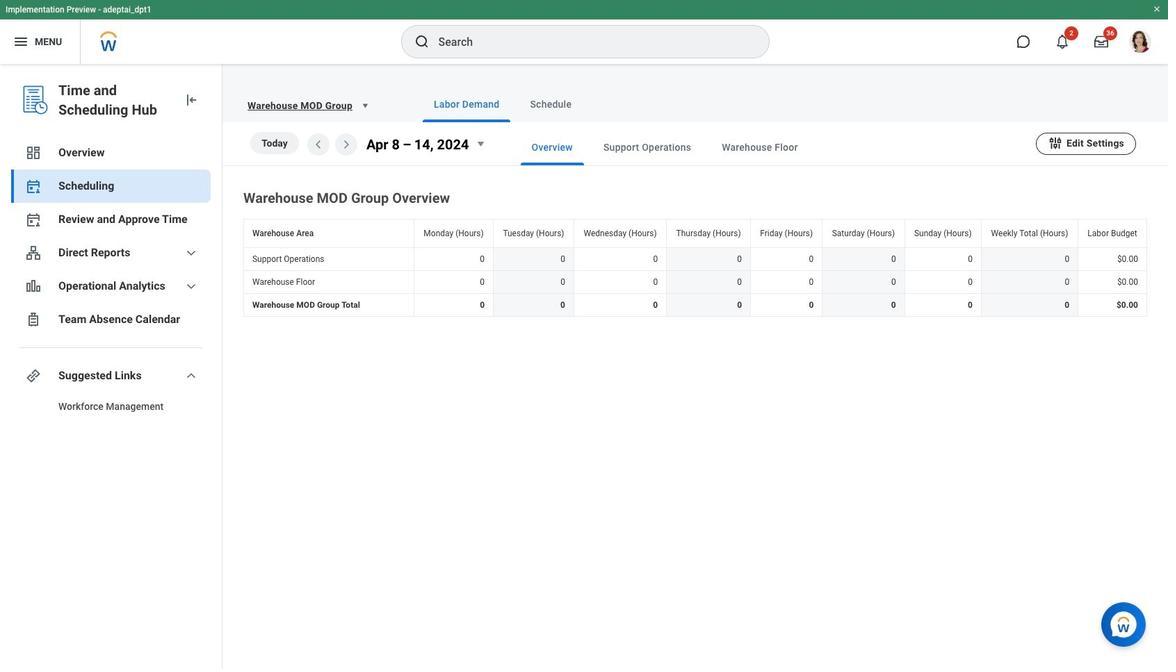 Task type: describe. For each thing, give the bounding box(es) containing it.
justify image
[[13, 33, 29, 50]]

chevron down small image for view team icon
[[183, 245, 200, 262]]

0 vertical spatial tab list
[[395, 86, 1152, 122]]

chevron down small image for chart image
[[183, 278, 200, 295]]

inbox large image
[[1095, 35, 1109, 49]]

1 vertical spatial tab list
[[493, 129, 1036, 166]]

chevron down small image for link image
[[183, 368, 200, 385]]

configure image
[[1048, 135, 1064, 151]]

transformation import image
[[183, 92, 200, 109]]

caret down small image
[[472, 136, 489, 152]]

link image
[[25, 368, 42, 385]]

chevron right small image
[[338, 136, 355, 153]]

close environment banner image
[[1153, 5, 1162, 13]]



Task type: locate. For each thing, give the bounding box(es) containing it.
navigation pane region
[[0, 64, 223, 670]]

3 chevron down small image from the top
[[183, 368, 200, 385]]

1 chevron down small image from the top
[[183, 245, 200, 262]]

caret down small image
[[358, 99, 372, 113]]

0 vertical spatial chevron down small image
[[183, 245, 200, 262]]

1 vertical spatial chevron down small image
[[183, 278, 200, 295]]

dashboard image
[[25, 145, 42, 161]]

tab list
[[395, 86, 1152, 122], [493, 129, 1036, 166]]

chevron down small image
[[183, 245, 200, 262], [183, 278, 200, 295], [183, 368, 200, 385]]

calendar user solid image
[[25, 178, 42, 195], [25, 211, 42, 228]]

notifications large image
[[1056, 35, 1070, 49]]

calendar user solid image up view team icon
[[25, 211, 42, 228]]

search image
[[414, 33, 430, 50]]

view team image
[[25, 245, 42, 262]]

0 vertical spatial calendar user solid image
[[25, 178, 42, 195]]

1 vertical spatial calendar user solid image
[[25, 211, 42, 228]]

Search Workday  search field
[[439, 26, 740, 57]]

profile logan mcneil image
[[1130, 31, 1152, 56]]

task timeoff image
[[25, 312, 42, 328]]

tab panel
[[223, 122, 1169, 320]]

1 calendar user solid image from the top
[[25, 178, 42, 195]]

chart image
[[25, 278, 42, 295]]

time and scheduling hub element
[[58, 81, 172, 120]]

chevron left small image
[[310, 136, 327, 153]]

2 calendar user solid image from the top
[[25, 211, 42, 228]]

banner
[[0, 0, 1169, 64]]

calendar user solid image down dashboard image
[[25, 178, 42, 195]]

2 chevron down small image from the top
[[183, 278, 200, 295]]

2 vertical spatial chevron down small image
[[183, 368, 200, 385]]



Task type: vqa. For each thing, say whether or not it's contained in the screenshot.
chart icon on the left top of the page
yes



